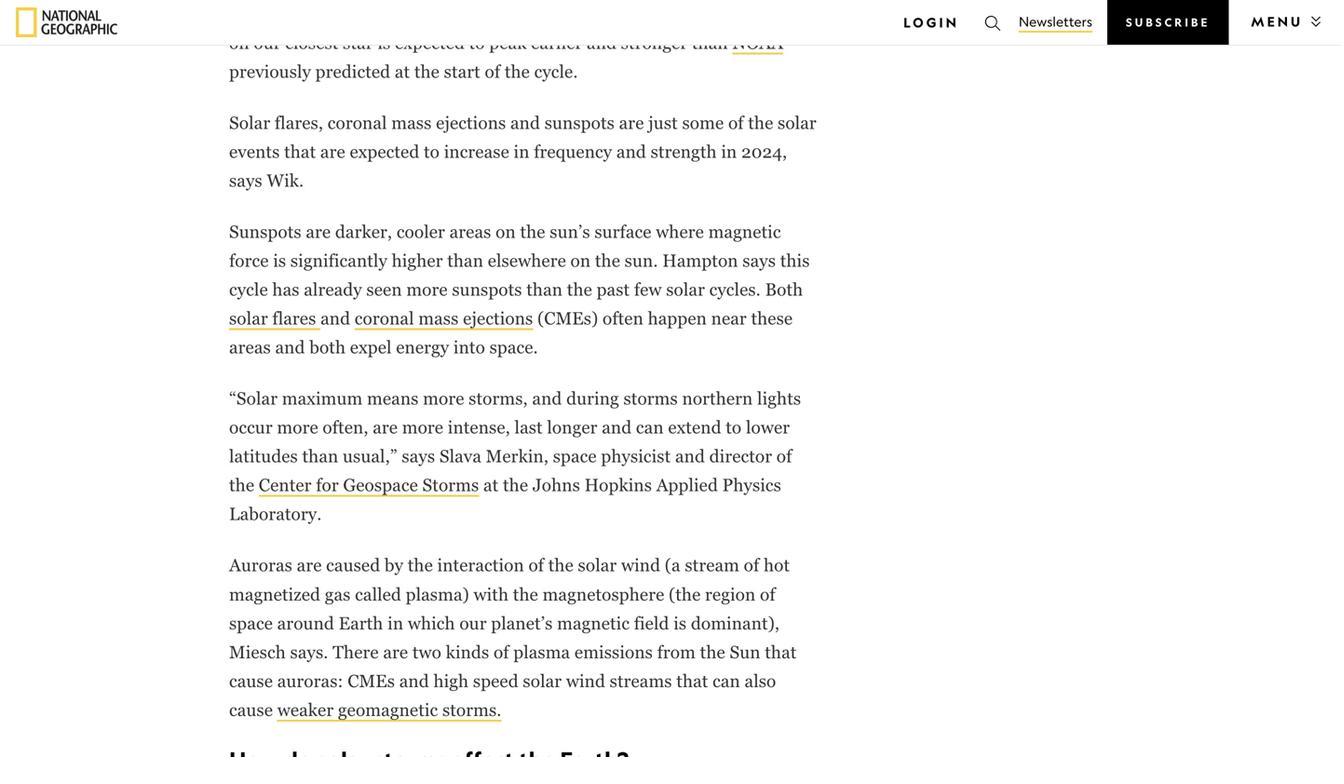Task type: describe. For each thing, give the bounding box(es) containing it.
intense,
[[448, 417, 510, 437]]

our inside the auroras are caused by the interaction of the solar wind (a stream of hot magnetized gas called plasma) with the magnetosphere (the region of space around earth in which our planet's magnetic field is dominant), miesch says. there are two kinds of plasma emissions from the sun that cause auroras:
[[459, 613, 487, 633]]

by
[[385, 555, 403, 575]]

says inside the "solar maximum means more storms, and during storms northern lights occur more often, are more intense, last longer and can extend to lower latitudes than usual," says slava merkin, space physicist and director of the
[[402, 446, 435, 466]]

these
[[751, 308, 793, 328]]

(the
[[669, 584, 701, 604]]

are left caused in the left bottom of the page
[[297, 555, 322, 575]]

of inside noaa previously predicted at the start of the cycle.
[[485, 62, 500, 82]]

says.
[[290, 642, 328, 662]]

of right interaction
[[529, 555, 544, 575]]

longer
[[547, 417, 598, 437]]

physicist
[[601, 446, 671, 466]]

newsletters
[[1019, 14, 1092, 29]]

to inside the "solar maximum means more storms, and during storms northern lights occur more often, are more intense, last longer and can extend to lower latitudes than usual," says slava merkin, space physicist and director of the
[[726, 417, 742, 437]]

to inside solar flares, coronal mass ejections and sunspots are just some of the solar events that are expected to increase in frequency and strength in 2024, says wik.
[[424, 142, 440, 162]]

that inside solar flares, coronal mass ejections and sunspots are just some of the solar events that are expected to increase in frequency and strength in 2024, says wik.
[[284, 142, 316, 162]]

and up applied
[[675, 446, 705, 466]]

and inside cmes and high speed solar wind streams that can also cause
[[399, 671, 429, 691]]

flares,
[[275, 113, 323, 133]]

during
[[566, 389, 619, 409]]

increase
[[444, 142, 509, 162]]

menu button
[[1244, 7, 1325, 36]]

which
[[408, 613, 455, 633]]

more down means
[[402, 417, 443, 437]]

in left 2024,
[[721, 142, 737, 162]]

laboratory.
[[229, 504, 322, 524]]

solar down cycle
[[229, 308, 268, 328]]

past
[[597, 280, 630, 300]]

sunspots inside solar flares, coronal mass ejections and sunspots are just some of the solar events that are expected to increase in frequency and strength in 2024, says wik.
[[545, 113, 615, 133]]

cause inside the auroras are caused by the interaction of the solar wind (a stream of hot magnetized gas called plasma) with the magnetosphere (the region of space around earth in which our planet's magnetic field is dominant), miesch says. there are two kinds of plasma emissions from the sun that cause auroras:
[[229, 671, 273, 691]]

mass inside sunspots are darker, cooler areas on the sun's surface where magnetic force is significantly higher than elsewhere on the sun. hampton says this cycle has already seen more sunspots than the past few solar cycles. both solar flares and coronal mass ejections
[[418, 308, 459, 328]]

earlier
[[531, 33, 582, 53]]

into
[[454, 337, 485, 357]]

peak
[[489, 33, 527, 53]]

often,
[[323, 417, 368, 437]]

coronal inside solar flares, coronal mass ejections and sunspots are just some of the solar events that are expected to increase in frequency and strength in 2024, says wik.
[[328, 113, 387, 133]]

around
[[277, 613, 334, 633]]

ejections inside solar flares, coronal mass ejections and sunspots are just some of the solar events that are expected to increase in frequency and strength in 2024, says wik.
[[436, 113, 506, 133]]

some
[[682, 113, 724, 133]]

already
[[304, 280, 362, 300]]

has
[[272, 280, 300, 300]]

kinds
[[446, 642, 489, 662]]

expected inside solar flares, coronal mass ejections and sunspots are just some of the solar events that are expected to increase in frequency and strength in 2024, says wik.
[[350, 142, 419, 162]]

previously
[[229, 62, 311, 82]]

space.
[[490, 337, 538, 357]]

space inside the auroras are caused by the interaction of the solar wind (a stream of hot magnetized gas called plasma) with the magnetosphere (the region of space around earth in which our planet's magnetic field is dominant), miesch says. there are two kinds of plasma emissions from the sun that cause auroras:
[[229, 613, 273, 633]]

says inside solar flares, coronal mass ejections and sunspots are just some of the solar events that are expected to increase in frequency and strength in 2024, says wik.
[[229, 171, 262, 191]]

are left the 'just'
[[619, 113, 644, 133]]

auroras:
[[277, 671, 343, 691]]

happen
[[648, 308, 707, 328]]

the up elsewhere
[[520, 222, 545, 242]]

newsletters link
[[1019, 12, 1092, 33]]

mass inside solar flares, coronal mass ejections and sunspots are just some of the solar events that are expected to increase in frequency and strength in 2024, says wik.
[[391, 113, 432, 133]]

on inside solar cycle 25, started in december 2019. activity on our closest star is expected to peak earlier and stronger than
[[229, 33, 249, 53]]

and up the physicist
[[602, 417, 632, 437]]

cycles.
[[709, 280, 761, 300]]

menu
[[1251, 13, 1303, 30]]

solar cycle 25, started in december 2019. activity on our closest star is expected to peak earlier and stronger than
[[229, 4, 813, 53]]

than right higher on the top left of the page
[[447, 251, 483, 271]]

and inside solar cycle 25, started in december 2019. activity on our closest star is expected to peak earlier and stronger than
[[587, 33, 617, 53]]

last
[[515, 417, 543, 437]]

coronal inside sunspots are darker, cooler areas on the sun's surface where magnetic force is significantly higher than elsewhere on the sun. hampton says this cycle has already seen more sunspots than the past few solar cycles. both solar flares and coronal mass ejections
[[355, 308, 414, 328]]

national geographic logo - home image
[[16, 7, 117, 37]]

usual,"
[[343, 446, 397, 466]]

in inside the auroras are caused by the interaction of the solar wind (a stream of hot magnetized gas called plasma) with the magnetosphere (the region of space around earth in which our planet's magnetic field is dominant), miesch says. there are two kinds of plasma emissions from the sun that cause auroras:
[[388, 613, 403, 633]]

region
[[705, 584, 756, 604]]

and up last
[[532, 389, 562, 409]]

expected inside solar cycle 25, started in december 2019. activity on our closest star is expected to peak earlier and stronger than
[[395, 33, 465, 53]]

northern
[[682, 389, 753, 409]]

login
[[904, 14, 959, 31]]

login button
[[896, 7, 967, 37]]

hopkins
[[585, 475, 652, 495]]

just
[[648, 113, 678, 133]]

at the johns hopkins applied physics laboratory.
[[229, 475, 781, 524]]

plasma)
[[406, 584, 469, 604]]

the left sun
[[700, 642, 725, 662]]

sun
[[730, 642, 761, 662]]

(a
[[665, 555, 681, 575]]

latitudes
[[229, 446, 298, 466]]

solar for flares,
[[229, 113, 270, 133]]

earth
[[339, 613, 383, 633]]

than inside solar cycle 25, started in december 2019. activity on our closest star is expected to peak earlier and stronger than
[[692, 33, 728, 53]]

stronger
[[621, 33, 688, 53]]

activity
[[753, 4, 813, 24]]

can inside cmes and high speed solar wind streams that can also cause
[[713, 671, 740, 691]]

physics
[[722, 475, 781, 495]]

storms
[[422, 475, 479, 495]]

of down hot
[[760, 584, 776, 604]]

are inside sunspots are darker, cooler areas on the sun's surface where magnetic force is significantly higher than elsewhere on the sun. hampton says this cycle has already seen more sunspots than the past few solar cycles. both solar flares and coronal mass ejections
[[306, 222, 331, 242]]

are inside the "solar maximum means more storms, and during storms northern lights occur more often, are more intense, last longer and can extend to lower latitudes than usual," says slava merkin, space physicist and director of the
[[373, 417, 398, 437]]

solar up happen
[[666, 280, 705, 300]]

cooler
[[397, 222, 445, 242]]

more up the intense,
[[423, 389, 464, 409]]

than inside the "solar maximum means more storms, and during storms northern lights occur more often, are more intense, last longer and can extend to lower latitudes than usual," says slava merkin, space physicist and director of the
[[302, 446, 338, 466]]

search image
[[984, 14, 1002, 33]]

(cmes) often happen near these areas and both expel energy into space.
[[229, 308, 793, 357]]

surface
[[595, 222, 652, 242]]

interaction
[[437, 555, 524, 575]]

near
[[711, 308, 747, 328]]

cause inside cmes and high speed solar wind streams that can also cause
[[229, 700, 273, 720]]

strength
[[651, 142, 717, 162]]

there
[[333, 642, 379, 662]]

at inside noaa previously predicted at the start of the cycle.
[[395, 62, 410, 82]]

2024,
[[741, 142, 787, 162]]

our inside solar cycle 25, started in december 2019. activity on our closest star is expected to peak earlier and stronger than
[[254, 33, 281, 53]]

are down "flares,"
[[320, 142, 345, 162]]

merkin,
[[486, 446, 549, 466]]

center for geospace storms
[[259, 475, 479, 495]]

plasma
[[513, 642, 570, 662]]

predicted
[[315, 62, 390, 82]]

cmes
[[348, 671, 395, 691]]

solar for cycle
[[419, 4, 460, 24]]

storms
[[624, 389, 678, 409]]

2 horizontal spatial on
[[571, 251, 591, 271]]

the up planet's
[[513, 584, 538, 604]]



Task type: vqa. For each thing, say whether or not it's contained in the screenshot.
second privacy from left
no



Task type: locate. For each thing, give the bounding box(es) containing it.
space up miesch
[[229, 613, 273, 633]]

1 horizontal spatial space
[[553, 446, 597, 466]]

can
[[636, 417, 664, 437], [713, 671, 740, 691]]

magnetized
[[229, 584, 320, 604]]

1 vertical spatial can
[[713, 671, 740, 691]]

both
[[765, 280, 803, 300]]

subscribe link
[[1107, 0, 1229, 45]]

extend
[[668, 417, 721, 437]]

noaa
[[732, 33, 783, 53]]

on down sun's
[[571, 251, 591, 271]]

and down two
[[399, 671, 429, 691]]

that inside cmes and high speed solar wind streams that can also cause
[[676, 671, 708, 691]]

0 vertical spatial cause
[[229, 671, 273, 691]]

ejections up the space.
[[463, 308, 533, 328]]

solar up 2024,
[[778, 113, 817, 133]]

that
[[284, 142, 316, 162], [765, 642, 797, 662], [676, 671, 708, 691]]

cause down miesch
[[229, 671, 273, 691]]

and up frequency
[[510, 113, 540, 133]]

is inside sunspots are darker, cooler areas on the sun's surface where magnetic force is significantly higher than elsewhere on the sun. hampton says this cycle has already seen more sunspots than the past few solar cycles. both solar flares and coronal mass ejections
[[273, 251, 286, 271]]

than down elsewhere
[[526, 280, 563, 300]]

our up kinds
[[459, 613, 487, 633]]

weaker geomagnetic storms. link
[[277, 700, 502, 722]]

caused
[[326, 555, 380, 575]]

sunspots down elsewhere
[[452, 280, 522, 300]]

applied
[[656, 475, 718, 495]]

0 horizontal spatial that
[[284, 142, 316, 162]]

more inside sunspots are darker, cooler areas on the sun's surface where magnetic force is significantly higher than elsewhere on the sun. hampton says this cycle has already seen more sunspots than the past few solar cycles. both solar flares and coronal mass ejections
[[406, 280, 448, 300]]

wind left (a
[[621, 555, 660, 575]]

our up previously on the left of the page
[[254, 33, 281, 53]]

of up speed
[[494, 642, 509, 662]]

0 vertical spatial sunspots
[[545, 113, 615, 133]]

1 vertical spatial our
[[459, 613, 487, 633]]

0 vertical spatial our
[[254, 33, 281, 53]]

hot
[[764, 555, 790, 575]]

coronal down predicted
[[328, 113, 387, 133]]

to left increase
[[424, 142, 440, 162]]

solar inside the auroras are caused by the interaction of the solar wind (a stream of hot magnetized gas called plasma) with the magnetosphere (the region of space around earth in which our planet's magnetic field is dominant), miesch says. there are two kinds of plasma emissions from the sun that cause auroras:
[[578, 555, 617, 575]]

0 horizontal spatial sunspots
[[452, 280, 522, 300]]

2 cause from the top
[[229, 700, 273, 720]]

0 vertical spatial space
[[553, 446, 597, 466]]

wind down the emissions
[[566, 671, 605, 691]]

2 horizontal spatial is
[[674, 613, 687, 633]]

director
[[709, 446, 772, 466]]

often
[[603, 308, 644, 328]]

lights
[[757, 389, 801, 409]]

says left slava
[[402, 446, 435, 466]]

0 horizontal spatial wind
[[566, 671, 605, 691]]

planet's
[[491, 613, 553, 633]]

the
[[414, 62, 440, 82], [505, 62, 530, 82], [748, 113, 773, 133], [520, 222, 545, 242], [595, 251, 620, 271], [567, 280, 592, 300], [229, 475, 254, 495], [503, 475, 528, 495], [408, 555, 433, 575], [548, 555, 574, 575], [513, 584, 538, 604], [700, 642, 725, 662]]

expected
[[395, 33, 465, 53], [350, 142, 419, 162]]

and down started
[[587, 33, 617, 53]]

1 horizontal spatial that
[[676, 671, 708, 691]]

1 horizontal spatial areas
[[450, 222, 491, 242]]

is inside the auroras are caused by the interaction of the solar wind (a stream of hot magnetized gas called plasma) with the magnetosphere (the region of space around earth in which our planet's magnetic field is dominant), miesch says. there are two kinds of plasma emissions from the sun that cause auroras:
[[674, 613, 687, 633]]

1 vertical spatial is
[[273, 251, 286, 271]]

1 horizontal spatial wind
[[621, 555, 660, 575]]

wind
[[621, 555, 660, 575], [566, 671, 605, 691]]

at right predicted
[[395, 62, 410, 82]]

0 vertical spatial on
[[229, 33, 249, 53]]

weaker geomagnetic storms.
[[277, 700, 502, 720]]

expected up start
[[395, 33, 465, 53]]

1 vertical spatial cause
[[229, 700, 273, 720]]

1 horizontal spatial to
[[469, 33, 485, 53]]

0 horizontal spatial solar
[[229, 113, 270, 133]]

also
[[745, 671, 776, 691]]

sun.
[[625, 251, 658, 271]]

1 vertical spatial sunspots
[[452, 280, 522, 300]]

advertisement region
[[976, 47, 1256, 605]]

can down storms
[[636, 417, 664, 437]]

the up 2024,
[[748, 113, 773, 133]]

sunspots are darker, cooler areas on the sun's surface where magnetic force is significantly higher than elsewhere on the sun. hampton says this cycle has already seen more sunspots than the past few solar cycles. both solar flares and coronal mass ejections
[[229, 222, 810, 328]]

0 horizontal spatial to
[[424, 142, 440, 162]]

0 horizontal spatial at
[[395, 62, 410, 82]]

the down peak
[[505, 62, 530, 82]]

solar left cycle
[[419, 4, 460, 24]]

of left hot
[[744, 555, 759, 575]]

1 horizontal spatial sunspots
[[545, 113, 615, 133]]

2 vertical spatial that
[[676, 671, 708, 691]]

on up elsewhere
[[496, 222, 516, 242]]

0 vertical spatial can
[[636, 417, 664, 437]]

that inside the auroras are caused by the interaction of the solar wind (a stream of hot magnetized gas called plasma) with the magnetosphere (the region of space around earth in which our planet's magnetic field is dominant), miesch says. there are two kinds of plasma emissions from the sun that cause auroras:
[[765, 642, 797, 662]]

few
[[634, 280, 662, 300]]

0 vertical spatial that
[[284, 142, 316, 162]]

miesch
[[229, 642, 286, 662]]

2 vertical spatial says
[[402, 446, 435, 466]]

in right increase
[[514, 142, 530, 162]]

1 vertical spatial expected
[[350, 142, 419, 162]]

says down events
[[229, 171, 262, 191]]

areas right 'cooler'
[[450, 222, 491, 242]]

start
[[444, 62, 480, 82]]

than
[[692, 33, 728, 53], [447, 251, 483, 271], [526, 280, 563, 300], [302, 446, 338, 466]]

is right field
[[674, 613, 687, 633]]

0 vertical spatial at
[[395, 62, 410, 82]]

0 horizontal spatial our
[[254, 33, 281, 53]]

solar up events
[[229, 113, 270, 133]]

and inside the (cmes) often happen near these areas and both expel energy into space.
[[275, 337, 305, 357]]

1 vertical spatial that
[[765, 642, 797, 662]]

cause left weaker
[[229, 700, 273, 720]]

of
[[485, 62, 500, 82], [728, 113, 744, 133], [777, 446, 792, 466], [529, 555, 544, 575], [744, 555, 759, 575], [760, 584, 776, 604], [494, 642, 509, 662]]

sunspots
[[545, 113, 615, 133], [452, 280, 522, 300]]

slava
[[439, 446, 482, 466]]

and left strength
[[616, 142, 646, 162]]

1 vertical spatial to
[[424, 142, 440, 162]]

elsewhere
[[488, 251, 566, 271]]

in
[[600, 4, 616, 24], [514, 142, 530, 162], [721, 142, 737, 162], [388, 613, 403, 633]]

1 vertical spatial ejections
[[463, 308, 533, 328]]

cycle
[[229, 280, 268, 300]]

wind inside the auroras are caused by the interaction of the solar wind (a stream of hot magnetized gas called plasma) with the magnetosphere (the region of space around earth in which our planet's magnetic field is dominant), miesch says. there are two kinds of plasma emissions from the sun that cause auroras:
[[621, 555, 660, 575]]

that up also
[[765, 642, 797, 662]]

0 vertical spatial expected
[[395, 33, 465, 53]]

2 vertical spatial to
[[726, 417, 742, 437]]

solar
[[778, 113, 817, 133], [666, 280, 705, 300], [229, 308, 268, 328], [578, 555, 617, 575], [523, 671, 562, 691]]

in down called
[[388, 613, 403, 633]]

1 horizontal spatial at
[[483, 475, 499, 495]]

the down latitudes at the bottom of the page
[[229, 475, 254, 495]]

star
[[343, 33, 373, 53]]

are up significantly
[[306, 222, 331, 242]]

johns
[[533, 475, 580, 495]]

0 horizontal spatial says
[[229, 171, 262, 191]]

the inside at the johns hopkins applied physics laboratory.
[[503, 475, 528, 495]]

is right star
[[378, 33, 391, 53]]

and down flares
[[275, 337, 305, 357]]

events
[[229, 142, 280, 162]]

is up has in the left of the page
[[273, 251, 286, 271]]

coronal down seen
[[355, 308, 414, 328]]

expel
[[350, 337, 392, 357]]

the up (cmes) at the left of page
[[567, 280, 592, 300]]

ejections up increase
[[436, 113, 506, 133]]

on up previously on the left of the page
[[229, 33, 249, 53]]

the inside the "solar maximum means more storms, and during storms northern lights occur more often, are more intense, last longer and can extend to lower latitudes than usual," says slava merkin, space physicist and director of the
[[229, 475, 254, 495]]

of inside the "solar maximum means more storms, and during storms northern lights occur more often, are more intense, last longer and can extend to lower latitudes than usual," says slava merkin, space physicist and director of the
[[777, 446, 792, 466]]

wik.
[[267, 171, 304, 191]]

1 horizontal spatial says
[[402, 446, 435, 466]]

1 vertical spatial solar
[[229, 113, 270, 133]]

magnetic down magnetosphere
[[557, 613, 630, 633]]

than down 2019.
[[692, 33, 728, 53]]

0 vertical spatial ejections
[[436, 113, 506, 133]]

0 vertical spatial solar
[[419, 4, 460, 24]]

0 vertical spatial areas
[[450, 222, 491, 242]]

2 vertical spatial is
[[674, 613, 687, 633]]

1 horizontal spatial our
[[459, 613, 487, 633]]

the right by
[[408, 555, 433, 575]]

at inside at the johns hopkins applied physics laboratory.
[[483, 475, 499, 495]]

1 vertical spatial space
[[229, 613, 273, 633]]

emissions
[[575, 642, 653, 662]]

solar flares, coronal mass ejections and sunspots are just some of the solar events that are expected to increase in frequency and strength in 2024, says wik.
[[229, 113, 817, 191]]

two
[[412, 642, 441, 662]]

solar inside solar cycle 25, started in december 2019. activity on our closest star is expected to peak earlier and stronger than
[[419, 4, 460, 24]]

says left this on the top right of page
[[743, 251, 776, 271]]

magnetosphere
[[543, 584, 664, 604]]

1 horizontal spatial magnetic
[[708, 222, 781, 242]]

more down maximum
[[277, 417, 318, 437]]

this
[[780, 251, 810, 271]]

that down from at the bottom of page
[[676, 671, 708, 691]]

sunspots inside sunspots are darker, cooler areas on the sun's surface where magnetic force is significantly higher than elsewhere on the sun. hampton says this cycle has already seen more sunspots than the past few solar cycles. both solar flares and coronal mass ejections
[[452, 280, 522, 300]]

field
[[634, 613, 669, 633]]

the down merkin, at the bottom left of page
[[503, 475, 528, 495]]

areas inside sunspots are darker, cooler areas on the sun's surface where magnetic force is significantly higher than elsewhere on the sun. hampton says this cycle has already seen more sunspots than the past few solar cycles. both solar flares and coronal mass ejections
[[450, 222, 491, 242]]

expected up darker,
[[350, 142, 419, 162]]

1 vertical spatial areas
[[229, 337, 271, 357]]

is inside solar cycle 25, started in december 2019. activity on our closest star is expected to peak earlier and stronger than
[[378, 33, 391, 53]]

more
[[406, 280, 448, 300], [423, 389, 464, 409], [277, 417, 318, 437], [402, 417, 443, 437]]

with
[[474, 584, 509, 604]]

1 vertical spatial magnetic
[[557, 613, 630, 633]]

the left start
[[414, 62, 440, 82]]

and inside sunspots are darker, cooler areas on the sun's surface where magnetic force is significantly higher than elsewhere on the sun. hampton says this cycle has already seen more sunspots than the past few solar cycles. both solar flares and coronal mass ejections
[[320, 308, 350, 328]]

solar inside solar flares, coronal mass ejections and sunspots are just some of the solar events that are expected to increase in frequency and strength in 2024, says wik.
[[778, 113, 817, 133]]

wind inside cmes and high speed solar wind streams that can also cause
[[566, 671, 605, 691]]

0 horizontal spatial is
[[273, 251, 286, 271]]

for
[[316, 475, 339, 495]]

1 vertical spatial at
[[483, 475, 499, 495]]

to
[[469, 33, 485, 53], [424, 142, 440, 162], [726, 417, 742, 437]]

0 vertical spatial says
[[229, 171, 262, 191]]

can left also
[[713, 671, 740, 691]]

auroras
[[229, 555, 292, 575]]

"solar
[[229, 389, 278, 409]]

the inside solar flares, coronal mass ejections and sunspots are just some of the solar events that are expected to increase in frequency and strength in 2024, says wik.
[[748, 113, 773, 133]]

0 vertical spatial coronal
[[328, 113, 387, 133]]

1 horizontal spatial is
[[378, 33, 391, 53]]

and down already
[[320, 308, 350, 328]]

of right start
[[485, 62, 500, 82]]

0 vertical spatial is
[[378, 33, 391, 53]]

sunspots
[[229, 222, 301, 242]]

at down merkin, at the bottom left of page
[[483, 475, 499, 495]]

geospace
[[343, 475, 418, 495]]

1 horizontal spatial on
[[496, 222, 516, 242]]

of down lower
[[777, 446, 792, 466]]

lower
[[746, 417, 790, 437]]

center
[[259, 475, 312, 495]]

are down means
[[373, 417, 398, 437]]

1 horizontal spatial solar
[[419, 4, 460, 24]]

of inside solar flares, coronal mass ejections and sunspots are just some of the solar events that are expected to increase in frequency and strength in 2024, says wik.
[[728, 113, 744, 133]]

0 vertical spatial mass
[[391, 113, 432, 133]]

1 cause from the top
[[229, 671, 273, 691]]

magnetic up hampton
[[708, 222, 781, 242]]

cycle.
[[534, 62, 578, 82]]

than up for
[[302, 446, 338, 466]]

maximum
[[282, 389, 363, 409]]

to down cycle
[[469, 33, 485, 53]]

cycle
[[465, 4, 507, 24]]

gas
[[325, 584, 351, 604]]

sun's
[[550, 222, 590, 242]]

1 vertical spatial says
[[743, 251, 776, 271]]

occur
[[229, 417, 273, 437]]

areas down solar flares link
[[229, 337, 271, 357]]

noaa previously predicted at the start of the cycle.
[[229, 33, 783, 82]]

2 vertical spatial on
[[571, 251, 591, 271]]

1 vertical spatial coronal
[[355, 308, 414, 328]]

0 horizontal spatial magnetic
[[557, 613, 630, 633]]

cause
[[229, 671, 273, 691], [229, 700, 273, 720]]

1 vertical spatial mass
[[418, 308, 459, 328]]

are left two
[[383, 642, 408, 662]]

can inside the "solar maximum means more storms, and during storms northern lights occur more often, are more intense, last longer and can extend to lower latitudes than usual," says slava merkin, space physicist and director of the
[[636, 417, 664, 437]]

seen
[[366, 280, 402, 300]]

2 horizontal spatial to
[[726, 417, 742, 437]]

streams
[[610, 671, 672, 691]]

solar up magnetosphere
[[578, 555, 617, 575]]

auroras are caused by the interaction of the solar wind (a stream of hot magnetized gas called plasma) with the magnetosphere (the region of space around earth in which our planet's magnetic field is dominant), miesch says. there are two kinds of plasma emissions from the sun that cause auroras:
[[229, 555, 797, 691]]

mass
[[391, 113, 432, 133], [418, 308, 459, 328]]

the up past at left top
[[595, 251, 620, 271]]

is for expected
[[378, 33, 391, 53]]

the up magnetosphere
[[548, 555, 574, 575]]

solar inside solar flares, coronal mass ejections and sunspots are just some of the solar events that are expected to increase in frequency and strength in 2024, says wik.
[[229, 113, 270, 133]]

2 horizontal spatial that
[[765, 642, 797, 662]]

sunspots up frequency
[[545, 113, 615, 133]]

1 vertical spatial on
[[496, 222, 516, 242]]

0 vertical spatial wind
[[621, 555, 660, 575]]

0 vertical spatial to
[[469, 33, 485, 53]]

december
[[620, 4, 700, 24]]

25,
[[511, 4, 536, 24]]

energy
[[396, 337, 449, 357]]

from
[[657, 642, 696, 662]]

2 horizontal spatial says
[[743, 251, 776, 271]]

to inside solar cycle 25, started in december 2019. activity on our closest star is expected to peak earlier and stronger than
[[469, 33, 485, 53]]

dominant),
[[691, 613, 780, 633]]

"solar maximum means more storms, and during storms northern lights occur more often, are more intense, last longer and can extend to lower latitudes than usual," says slava merkin, space physicist and director of the
[[229, 389, 801, 495]]

noaa link
[[732, 33, 783, 55]]

space
[[553, 446, 597, 466], [229, 613, 273, 633]]

to up director
[[726, 417, 742, 437]]

1 horizontal spatial can
[[713, 671, 740, 691]]

1 vertical spatial wind
[[566, 671, 605, 691]]

0 horizontal spatial can
[[636, 417, 664, 437]]

0 horizontal spatial areas
[[229, 337, 271, 357]]

ejections inside sunspots are darker, cooler areas on the sun's surface where magnetic force is significantly higher than elsewhere on the sun. hampton says this cycle has already seen more sunspots than the past few solar cycles. both solar flares and coronal mass ejections
[[463, 308, 533, 328]]

space inside the "solar maximum means more storms, and during storms northern lights occur more often, are more intense, last longer and can extend to lower latitudes than usual," says slava merkin, space physicist and director of the
[[553, 446, 597, 466]]

called
[[355, 584, 401, 604]]

weaker
[[277, 700, 334, 720]]

0 vertical spatial magnetic
[[708, 222, 781, 242]]

in inside solar cycle 25, started in december 2019. activity on our closest star is expected to peak earlier and stronger than
[[600, 4, 616, 24]]

where
[[656, 222, 704, 242]]

that down "flares,"
[[284, 142, 316, 162]]

solar inside cmes and high speed solar wind streams that can also cause
[[523, 671, 562, 691]]

magnetic inside the auroras are caused by the interaction of the solar wind (a stream of hot magnetized gas called plasma) with the magnetosphere (the region of space around earth in which our planet's magnetic field is dominant), miesch says. there are two kinds of plasma emissions from the sun that cause auroras:
[[557, 613, 630, 633]]

started
[[540, 4, 595, 24]]

0 horizontal spatial on
[[229, 33, 249, 53]]

solar down plasma
[[523, 671, 562, 691]]

space down longer
[[553, 446, 597, 466]]

0 horizontal spatial space
[[229, 613, 273, 633]]

says inside sunspots are darker, cooler areas on the sun's surface where magnetic force is significantly higher than elsewhere on the sun. hampton says this cycle has already seen more sunspots than the past few solar cycles. both solar flares and coronal mass ejections
[[743, 251, 776, 271]]

more down higher on the top left of the page
[[406, 280, 448, 300]]

areas inside the (cmes) often happen near these areas and both expel energy into space.
[[229, 337, 271, 357]]

is for significantly
[[273, 251, 286, 271]]

magnetic inside sunspots are darker, cooler areas on the sun's surface where magnetic force is significantly higher than elsewhere on the sun. hampton says this cycle has already seen more sunspots than the past few solar cycles. both solar flares and coronal mass ejections
[[708, 222, 781, 242]]

in right started
[[600, 4, 616, 24]]

of right some
[[728, 113, 744, 133]]



